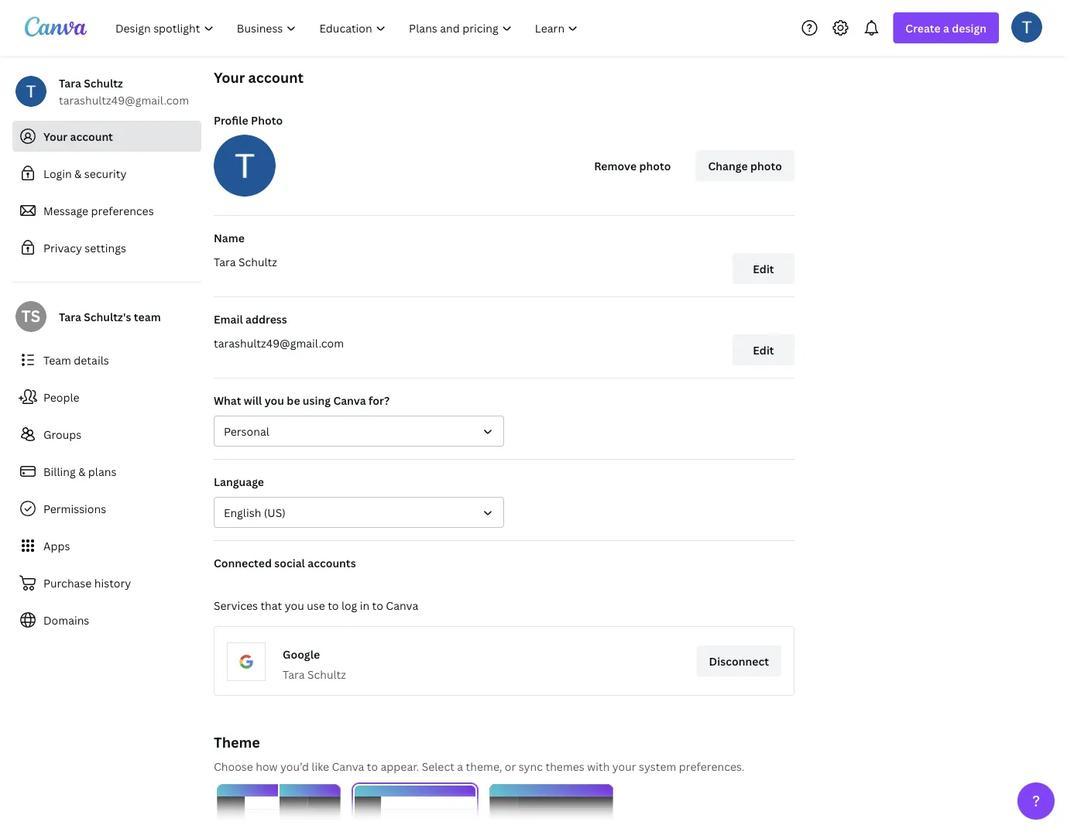 Task type: vqa. For each thing, say whether or not it's contained in the screenshot.
Tara within TARA SCHULTZ TARASHULTZ49@GMAIL.COM
yes



Task type: describe. For each thing, give the bounding box(es) containing it.
top level navigation element
[[105, 12, 592, 43]]

themes
[[546, 760, 585, 774]]

Personal button
[[214, 416, 504, 447]]

billing
[[43, 465, 76, 479]]

schultz's
[[84, 310, 131, 324]]

login & security link
[[12, 158, 201, 189]]

personal
[[224, 424, 269, 439]]

message
[[43, 203, 88, 218]]

tara schultz image
[[1012, 11, 1043, 42]]

canva for what
[[333, 393, 366, 408]]

1 vertical spatial canva
[[386, 599, 419, 613]]

tara schultz's team element
[[15, 301, 46, 332]]

connected social accounts
[[214, 556, 356, 571]]

privacy settings link
[[12, 232, 201, 263]]

1 horizontal spatial your
[[214, 68, 245, 87]]

domains
[[43, 613, 89, 628]]

theme choose how you'd like canva to appear. select a theme, or sync themes with your system preferences.
[[214, 733, 745, 774]]

team
[[43, 353, 71, 368]]

create a design
[[906, 21, 987, 35]]

with
[[587, 760, 610, 774]]

purchase history link
[[12, 568, 201, 599]]

appear.
[[381, 760, 419, 774]]

select
[[422, 760, 455, 774]]

apps
[[43, 539, 70, 554]]

team
[[134, 310, 161, 324]]

permissions link
[[12, 494, 201, 525]]

remove photo button
[[582, 150, 684, 181]]

what
[[214, 393, 241, 408]]

schultz for tara schultz tarashultz49@gmail.com
[[84, 76, 123, 90]]

use
[[307, 599, 325, 613]]

tara schultz tarashultz49@gmail.com
[[59, 76, 189, 107]]

schultz for tara schultz
[[239, 255, 277, 269]]

accounts
[[308, 556, 356, 571]]

what will you be using canva for?
[[214, 393, 390, 408]]

log
[[342, 599, 357, 613]]

that
[[261, 599, 282, 613]]

or
[[505, 760, 516, 774]]

login & security
[[43, 166, 127, 181]]

history
[[94, 576, 131, 591]]

to left log
[[328, 599, 339, 613]]

groups
[[43, 427, 82, 442]]

edit for tara schultz
[[753, 262, 775, 276]]

0 horizontal spatial tarashultz49@gmail.com
[[59, 93, 189, 107]]

connected
[[214, 556, 272, 571]]

disconnect
[[709, 654, 769, 669]]

english
[[224, 506, 261, 520]]

a inside create a design dropdown button
[[944, 21, 950, 35]]

message preferences link
[[12, 195, 201, 226]]

be
[[287, 393, 300, 408]]

tara for tara schultz tarashultz49@gmail.com
[[59, 76, 81, 90]]

your account link
[[12, 121, 201, 152]]

billing & plans link
[[12, 456, 201, 487]]

edit for tarashultz49@gmail.com
[[753, 343, 775, 358]]

purchase history
[[43, 576, 131, 591]]

remove photo
[[594, 158, 671, 173]]

purchase
[[43, 576, 92, 591]]

like
[[312, 760, 329, 774]]

profile photo
[[214, 113, 283, 127]]

tara schultz
[[214, 255, 277, 269]]

privacy
[[43, 241, 82, 255]]

details
[[74, 353, 109, 368]]

name
[[214, 231, 245, 245]]

google
[[283, 647, 320, 662]]

& for login
[[74, 166, 82, 181]]

login
[[43, 166, 72, 181]]

photo for change photo
[[751, 158, 783, 173]]

email
[[214, 312, 243, 327]]

how
[[256, 760, 278, 774]]

tara for tara schultz
[[214, 255, 236, 269]]



Task type: locate. For each thing, give the bounding box(es) containing it.
create a design button
[[894, 12, 1000, 43]]

1 vertical spatial you
[[285, 599, 304, 613]]

tara inside tara schultz tarashultz49@gmail.com
[[59, 76, 81, 90]]

a inside theme choose how you'd like canva to appear. select a theme, or sync themes with your system preferences.
[[457, 760, 463, 774]]

edit button for tarashultz49@gmail.com
[[733, 335, 795, 366]]

design
[[952, 21, 987, 35]]

0 horizontal spatial a
[[457, 760, 463, 774]]

edit button
[[733, 253, 795, 284], [733, 335, 795, 366]]

0 vertical spatial edit button
[[733, 253, 795, 284]]

account
[[248, 68, 304, 87], [70, 129, 113, 144]]

0 vertical spatial schultz
[[84, 76, 123, 90]]

services that you use to log in to canva
[[214, 599, 419, 613]]

social
[[275, 556, 305, 571]]

will
[[244, 393, 262, 408]]

you for that
[[285, 599, 304, 613]]

0 vertical spatial canva
[[333, 393, 366, 408]]

tara down the name
[[214, 255, 236, 269]]

remove
[[594, 158, 637, 173]]

you
[[265, 393, 284, 408], [285, 599, 304, 613]]

tara up 'your account' link
[[59, 76, 81, 90]]

address
[[246, 312, 287, 327]]

tara inside google tara schultz
[[283, 668, 305, 682]]

you left 'use'
[[285, 599, 304, 613]]

a right select
[[457, 760, 463, 774]]

create
[[906, 21, 941, 35]]

your up login
[[43, 129, 68, 144]]

1 edit from the top
[[753, 262, 775, 276]]

canva left for?
[[333, 393, 366, 408]]

0 horizontal spatial your
[[43, 129, 68, 144]]

1 horizontal spatial a
[[944, 21, 950, 35]]

edit
[[753, 262, 775, 276], [753, 343, 775, 358]]

& right login
[[74, 166, 82, 181]]

profile
[[214, 113, 248, 127]]

schultz down google
[[308, 668, 346, 682]]

2 photo from the left
[[751, 158, 783, 173]]

you for will
[[265, 393, 284, 408]]

(us)
[[264, 506, 286, 520]]

0 horizontal spatial schultz
[[84, 76, 123, 90]]

canva inside theme choose how you'd like canva to appear. select a theme, or sync themes with your system preferences.
[[332, 760, 364, 774]]

your
[[214, 68, 245, 87], [43, 129, 68, 144]]

google tara schultz
[[283, 647, 346, 682]]

tara
[[59, 76, 81, 90], [214, 255, 236, 269], [59, 310, 81, 324], [283, 668, 305, 682]]

2 edit button from the top
[[733, 335, 795, 366]]

you'd
[[280, 760, 309, 774]]

to
[[328, 599, 339, 613], [372, 599, 383, 613], [367, 760, 378, 774]]

1 photo from the left
[[640, 158, 671, 173]]

photo for remove photo
[[640, 158, 671, 173]]

0 vertical spatial edit
[[753, 262, 775, 276]]

1 vertical spatial edit button
[[733, 335, 795, 366]]

theme
[[214, 733, 260, 752]]

0 vertical spatial you
[[265, 393, 284, 408]]

1 horizontal spatial tarashultz49@gmail.com
[[214, 336, 344, 351]]

tara down google
[[283, 668, 305, 682]]

Language: English (US) button
[[214, 497, 504, 528]]

2 vertical spatial schultz
[[308, 668, 346, 682]]

your account up 'photo'
[[214, 68, 304, 87]]

1 vertical spatial your
[[43, 129, 68, 144]]

sync
[[519, 760, 543, 774]]

services
[[214, 599, 258, 613]]

schultz down the name
[[239, 255, 277, 269]]

tara schultz's team image
[[15, 301, 46, 332]]

tarashultz49@gmail.com up 'your account' link
[[59, 93, 189, 107]]

for?
[[369, 393, 390, 408]]

&
[[74, 166, 82, 181], [78, 465, 86, 479]]

account up 'photo'
[[248, 68, 304, 87]]

security
[[84, 166, 127, 181]]

settings
[[85, 241, 126, 255]]

1 vertical spatial account
[[70, 129, 113, 144]]

canva right like
[[332, 760, 364, 774]]

tara left schultz's
[[59, 310, 81, 324]]

people link
[[12, 382, 201, 413]]

photo right remove on the top of page
[[640, 158, 671, 173]]

email address
[[214, 312, 287, 327]]

using
[[303, 393, 331, 408]]

1 horizontal spatial account
[[248, 68, 304, 87]]

change
[[709, 158, 748, 173]]

tarashultz49@gmail.com
[[59, 93, 189, 107], [214, 336, 344, 351]]

canva right 'in'
[[386, 599, 419, 613]]

None button
[[217, 785, 341, 833], [353, 785, 477, 833], [490, 785, 614, 833], [217, 785, 341, 833], [353, 785, 477, 833], [490, 785, 614, 833]]

you left be
[[265, 393, 284, 408]]

account up login & security
[[70, 129, 113, 144]]

canva
[[333, 393, 366, 408], [386, 599, 419, 613], [332, 760, 364, 774]]

a
[[944, 21, 950, 35], [457, 760, 463, 774]]

a left design
[[944, 21, 950, 35]]

tarashultz49@gmail.com down address
[[214, 336, 344, 351]]

billing & plans
[[43, 465, 117, 479]]

0 vertical spatial tarashultz49@gmail.com
[[59, 93, 189, 107]]

1 vertical spatial &
[[78, 465, 86, 479]]

0 horizontal spatial account
[[70, 129, 113, 144]]

1 horizontal spatial photo
[[751, 158, 783, 173]]

photo
[[251, 113, 283, 127]]

tara for tara schultz's team
[[59, 310, 81, 324]]

0 vertical spatial account
[[248, 68, 304, 87]]

0 vertical spatial &
[[74, 166, 82, 181]]

1 edit button from the top
[[733, 253, 795, 284]]

your
[[613, 760, 637, 774]]

system
[[639, 760, 677, 774]]

schultz inside google tara schultz
[[308, 668, 346, 682]]

1 vertical spatial tarashultz49@gmail.com
[[214, 336, 344, 351]]

0 horizontal spatial your account
[[43, 129, 113, 144]]

english (us)
[[224, 506, 286, 520]]

preferences.
[[679, 760, 745, 774]]

plans
[[88, 465, 117, 479]]

change photo button
[[696, 150, 795, 181]]

1 vertical spatial your account
[[43, 129, 113, 144]]

0 vertical spatial a
[[944, 21, 950, 35]]

1 vertical spatial edit
[[753, 343, 775, 358]]

people
[[43, 390, 79, 405]]

disconnect button
[[697, 646, 782, 677]]

privacy settings
[[43, 241, 126, 255]]

message preferences
[[43, 203, 154, 218]]

2 edit from the top
[[753, 343, 775, 358]]

2 horizontal spatial schultz
[[308, 668, 346, 682]]

groups link
[[12, 419, 201, 450]]

1 vertical spatial a
[[457, 760, 463, 774]]

2 vertical spatial canva
[[332, 760, 364, 774]]

photo right change
[[751, 158, 783, 173]]

0 vertical spatial your
[[214, 68, 245, 87]]

apps link
[[12, 531, 201, 562]]

permissions
[[43, 502, 106, 516]]

& left plans
[[78, 465, 86, 479]]

canva for theme
[[332, 760, 364, 774]]

to inside theme choose how you'd like canva to appear. select a theme, or sync themes with your system preferences.
[[367, 760, 378, 774]]

team details
[[43, 353, 109, 368]]

to right 'in'
[[372, 599, 383, 613]]

change photo
[[709, 158, 783, 173]]

0 horizontal spatial photo
[[640, 158, 671, 173]]

1 horizontal spatial your account
[[214, 68, 304, 87]]

your up profile
[[214, 68, 245, 87]]

0 vertical spatial your account
[[214, 68, 304, 87]]

schultz up 'your account' link
[[84, 76, 123, 90]]

schultz inside tara schultz tarashultz49@gmail.com
[[84, 76, 123, 90]]

domains link
[[12, 605, 201, 636]]

in
[[360, 599, 370, 613]]

preferences
[[91, 203, 154, 218]]

tara schultz's team
[[59, 310, 161, 324]]

theme,
[[466, 760, 502, 774]]

1 vertical spatial schultz
[[239, 255, 277, 269]]

team details link
[[12, 345, 201, 376]]

1 horizontal spatial schultz
[[239, 255, 277, 269]]

edit button for tara schultz
[[733, 253, 795, 284]]

& for billing
[[78, 465, 86, 479]]

your account up login & security
[[43, 129, 113, 144]]

to left appear.
[[367, 760, 378, 774]]

language
[[214, 475, 264, 489]]

choose
[[214, 760, 253, 774]]

your account
[[214, 68, 304, 87], [43, 129, 113, 144]]

schultz
[[84, 76, 123, 90], [239, 255, 277, 269], [308, 668, 346, 682]]



